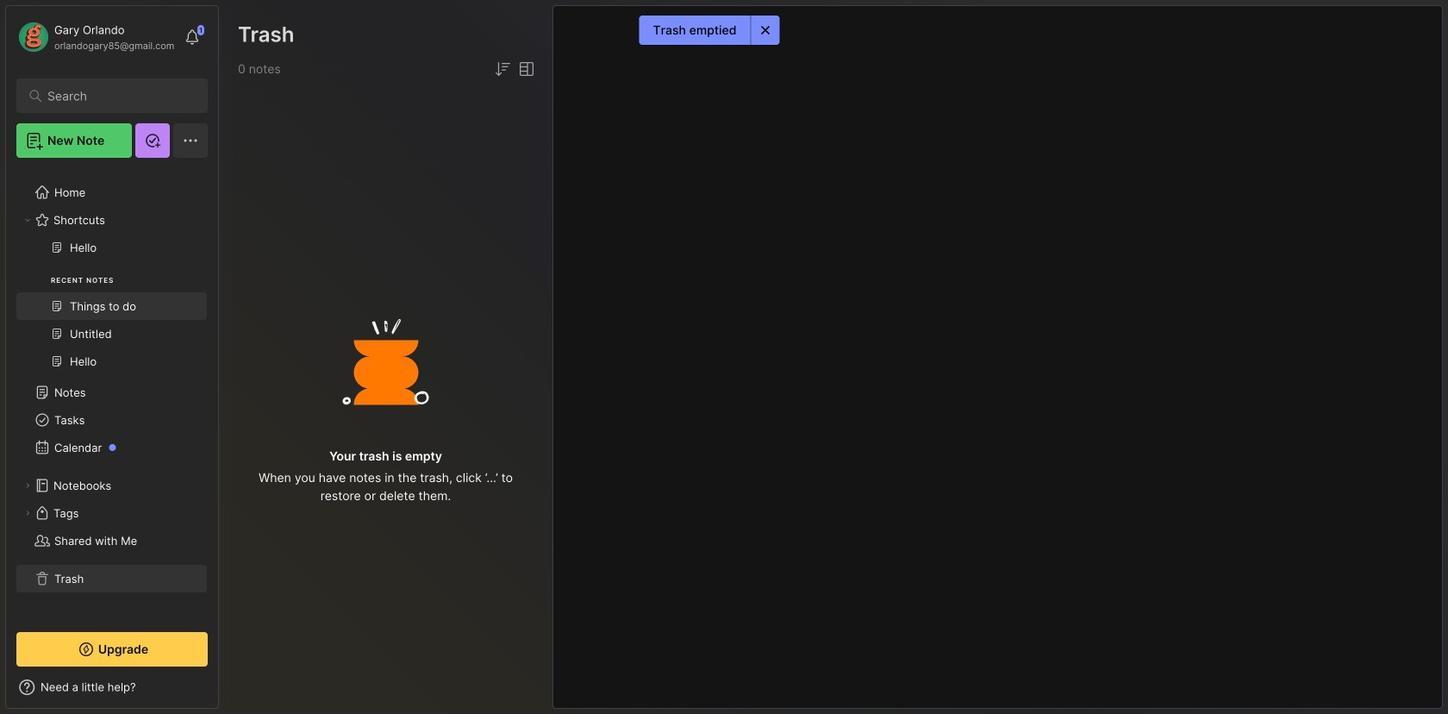 Task type: locate. For each thing, give the bounding box(es) containing it.
alert
[[640, 16, 780, 45]]

expand notebooks image
[[22, 480, 33, 491]]

none search field inside main element
[[47, 85, 185, 106]]

None search field
[[47, 85, 185, 106]]

group
[[16, 234, 207, 385]]

View options field
[[513, 59, 537, 79]]

expand tags image
[[22, 508, 33, 518]]

main element
[[0, 0, 224, 714]]

Sort options field
[[492, 59, 513, 79]]

tree
[[6, 168, 218, 617]]



Task type: describe. For each thing, give the bounding box(es) containing it.
Search text field
[[47, 88, 185, 104]]

WHAT'S NEW field
[[6, 674, 218, 701]]

note window element
[[553, 5, 1444, 709]]

tree inside main element
[[6, 168, 218, 617]]

group inside tree
[[16, 234, 207, 385]]

click to collapse image
[[218, 682, 231, 703]]

Account field
[[16, 20, 175, 54]]



Task type: vqa. For each thing, say whether or not it's contained in the screenshot.
tab list
no



